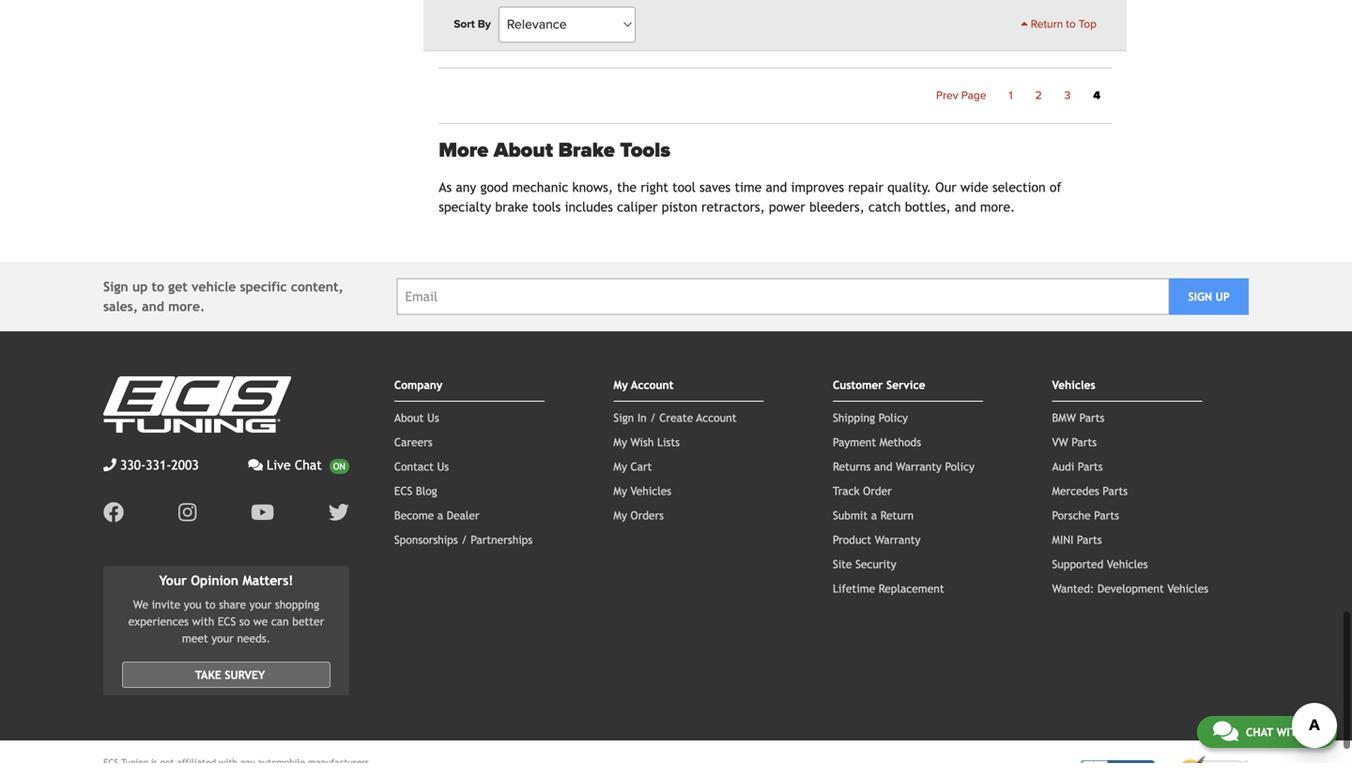 Task type: describe. For each thing, give the bounding box(es) containing it.
product warranty link
[[833, 533, 921, 547]]

parts for audi parts
[[1078, 460, 1103, 473]]

specialty
[[439, 200, 491, 215]]

bmw parts link
[[1052, 411, 1105, 424]]

sign up to get vehicle specific content, sales, and more.
[[103, 279, 343, 314]]

parts for mercedes parts
[[1103, 485, 1128, 498]]

page
[[961, 89, 986, 102]]

lifetime replacement link
[[833, 582, 944, 595]]

retractors,
[[701, 200, 765, 215]]

parts for mini parts
[[1077, 533, 1102, 547]]

security
[[855, 558, 896, 571]]

phone image
[[103, 459, 116, 472]]

sign for sign in / create account
[[614, 411, 634, 424]]

product
[[833, 533, 872, 547]]

my for my vehicles
[[614, 485, 627, 498]]

0 horizontal spatial /
[[461, 533, 467, 547]]

sort
[[454, 17, 475, 31]]

site
[[833, 558, 852, 571]]

0 horizontal spatial account
[[631, 378, 674, 392]]

my for my wish lists
[[614, 436, 627, 449]]

by
[[478, 17, 491, 31]]

includes
[[565, 200, 613, 215]]

brake
[[495, 200, 528, 215]]

sponsorships
[[394, 533, 458, 547]]

vw parts
[[1052, 436, 1097, 449]]

become
[[394, 509, 434, 522]]

twitter logo image
[[329, 502, 349, 523]]

returns
[[833, 460, 871, 473]]

vw parts link
[[1052, 436, 1097, 449]]

sign for sign up
[[1188, 290, 1212, 303]]

330-331-2003
[[120, 458, 199, 473]]

better
[[292, 615, 324, 628]]

a for become
[[437, 509, 443, 522]]

ecs inside we invite you to share your shopping experiences with ecs so we can better meet your needs.
[[218, 615, 236, 628]]

1
[[1009, 89, 1013, 102]]

ecs tuning image
[[103, 377, 291, 433]]

meet
[[182, 632, 208, 645]]

you
[[184, 598, 202, 611]]

my cart
[[614, 460, 652, 473]]

bmw
[[1052, 411, 1076, 424]]

return to top link
[[1021, 16, 1097, 33]]

and down the "wide"
[[955, 200, 976, 215]]

live
[[267, 458, 291, 473]]

1 link
[[998, 83, 1024, 108]]

comments image
[[1213, 720, 1238, 743]]

matters!
[[242, 573, 293, 588]]

site security link
[[833, 558, 896, 571]]

up for sign up to get vehicle specific content, sales, and more.
[[132, 279, 148, 294]]

the
[[617, 180, 637, 195]]

2 link
[[1024, 83, 1053, 108]]

my orders link
[[614, 509, 664, 522]]

0 vertical spatial your
[[249, 598, 272, 611]]

vehicles right 'development'
[[1167, 582, 1209, 595]]

as any good mechanic knows, the right tool saves time and improves repair quality. our wide selection of specialty brake tools includes caliper piston retractors, power bleeders, catch bottles, and more.
[[439, 180, 1062, 215]]

methods
[[880, 436, 921, 449]]

331-
[[146, 458, 171, 473]]

sign up button
[[1169, 278, 1249, 315]]

more. inside "as any good mechanic knows, the right tool saves time and improves repair quality. our wide selection of specialty brake tools includes caliper piston retractors, power bleeders, catch bottles, and more."
[[980, 200, 1015, 215]]

chat inside chat with us link
[[1246, 726, 1273, 739]]

shipping
[[833, 411, 875, 424]]

mini parts
[[1052, 533, 1102, 547]]

more
[[439, 138, 488, 163]]

payment methods
[[833, 436, 921, 449]]

mercedes parts
[[1052, 485, 1128, 498]]

of
[[1050, 180, 1062, 195]]

shipping policy
[[833, 411, 908, 424]]

vehicles up orders
[[631, 485, 672, 498]]

sort by
[[454, 17, 491, 31]]

0 vertical spatial return
[[1031, 17, 1063, 31]]

to inside we invite you to share your shopping experiences with ecs so we can better meet your needs.
[[205, 598, 216, 611]]

ecs blog
[[394, 485, 437, 498]]

with inside we invite you to share your shopping experiences with ecs so we can better meet your needs.
[[192, 615, 214, 628]]

brake
[[558, 138, 615, 163]]

0 horizontal spatial policy
[[879, 411, 908, 424]]

returns and warranty policy link
[[833, 460, 975, 473]]

prev
[[936, 89, 958, 102]]

sign in / create account
[[614, 411, 737, 424]]

tools
[[532, 200, 561, 215]]

0 vertical spatial ecs
[[394, 485, 412, 498]]

caret up image
[[1021, 18, 1028, 29]]

piston
[[662, 200, 698, 215]]

track order
[[833, 485, 892, 498]]

my orders
[[614, 509, 664, 522]]

opinion
[[191, 573, 239, 588]]

your opinion matters!
[[159, 573, 293, 588]]

take survey link
[[122, 662, 330, 688]]

knows,
[[572, 180, 613, 195]]

vw
[[1052, 436, 1068, 449]]

more about brake tools
[[439, 138, 671, 163]]

my for my orders
[[614, 509, 627, 522]]

needs.
[[237, 632, 270, 645]]

careers
[[394, 436, 433, 449]]

development
[[1098, 582, 1164, 595]]

service
[[886, 378, 925, 392]]

chat with us link
[[1197, 716, 1337, 748]]

my vehicles
[[614, 485, 672, 498]]

in
[[637, 411, 647, 424]]

and inside sign up to get vehicle specific content, sales, and more.
[[142, 299, 164, 314]]

time
[[735, 180, 762, 195]]

lisle - corporate logo image
[[629, 15, 691, 38]]

returns and warranty policy
[[833, 460, 975, 473]]

more. inside sign up to get vehicle specific content, sales, and more.
[[168, 299, 205, 314]]

330-
[[120, 458, 146, 473]]



Task type: locate. For each thing, give the bounding box(es) containing it.
parts down porsche parts
[[1077, 533, 1102, 547]]

parts up porsche parts
[[1103, 485, 1128, 498]]

audi parts
[[1052, 460, 1103, 473]]

up inside "button"
[[1216, 290, 1230, 303]]

1 horizontal spatial /
[[650, 411, 656, 424]]

/
[[650, 411, 656, 424], [461, 533, 467, 547]]

a for submit
[[871, 509, 877, 522]]

survey
[[225, 668, 265, 682]]

sign inside sign up to get vehicle specific content, sales, and more.
[[103, 279, 128, 294]]

2003
[[171, 458, 199, 473]]

my left cart
[[614, 460, 627, 473]]

0 vertical spatial /
[[650, 411, 656, 424]]

1 horizontal spatial chat
[[1246, 726, 1273, 739]]

0 vertical spatial with
[[192, 615, 214, 628]]

us
[[427, 411, 439, 424], [437, 460, 449, 473], [1308, 726, 1321, 739]]

we
[[133, 598, 148, 611]]

parts for porsche parts
[[1094, 509, 1119, 522]]

vehicles up wanted: development vehicles link
[[1107, 558, 1148, 571]]

my up my wish lists link
[[614, 378, 628, 392]]

us right comments icon
[[1308, 726, 1321, 739]]

tools
[[620, 138, 671, 163]]

my for my cart
[[614, 460, 627, 473]]

porsche
[[1052, 509, 1091, 522]]

2
[[1035, 89, 1042, 102]]

invite
[[152, 598, 180, 611]]

instagram logo image
[[178, 502, 196, 523]]

warranty up security
[[875, 533, 921, 547]]

ecs left blog
[[394, 485, 412, 498]]

1 vertical spatial /
[[461, 533, 467, 547]]

3
[[1065, 89, 1071, 102]]

vehicle
[[192, 279, 236, 294]]

1 horizontal spatial up
[[1216, 290, 1230, 303]]

sign for sign up to get vehicle specific content, sales, and more.
[[103, 279, 128, 294]]

can
[[271, 615, 289, 628]]

us for contact us
[[437, 460, 449, 473]]

account up in
[[631, 378, 674, 392]]

1 horizontal spatial ecs
[[394, 485, 412, 498]]

0 vertical spatial account
[[631, 378, 674, 392]]

1 vertical spatial more.
[[168, 299, 205, 314]]

more. down get
[[168, 299, 205, 314]]

return right caret up 'image'
[[1031, 17, 1063, 31]]

1 horizontal spatial about
[[494, 138, 553, 163]]

1 horizontal spatial more.
[[980, 200, 1015, 215]]

es#4759702 - lis48020 - 2 pc. brake caliper hanger set - hang the disc brake caliper to the side during servicing to alleviate tension from the brake line. includes 2 hangers. - lisle - audi bmw volkswagen mercedes benz mini porsche image
[[439, 0, 581, 16]]

become a dealer link
[[394, 509, 479, 522]]

return
[[1031, 17, 1063, 31], [880, 509, 914, 522]]

quality.
[[887, 180, 931, 195]]

us for about us
[[427, 411, 439, 424]]

Email email field
[[397, 278, 1169, 315]]

ecs left so
[[218, 615, 236, 628]]

chat inside live chat link
[[295, 458, 322, 473]]

more. down selection
[[980, 200, 1015, 215]]

4
[[1093, 89, 1101, 102]]

parts up mercedes parts
[[1078, 460, 1103, 473]]

company
[[394, 378, 442, 392]]

submit a return
[[833, 509, 914, 522]]

improves
[[791, 180, 844, 195]]

sales,
[[103, 299, 138, 314]]

my account
[[614, 378, 674, 392]]

selection
[[992, 180, 1046, 195]]

supported vehicles
[[1052, 558, 1148, 571]]

about
[[494, 138, 553, 163], [394, 411, 424, 424]]

1 vertical spatial us
[[437, 460, 449, 473]]

1 my from the top
[[614, 378, 628, 392]]

chat right comments icon
[[1246, 726, 1273, 739]]

policy
[[879, 411, 908, 424], [945, 460, 975, 473]]

mini
[[1052, 533, 1074, 547]]

1 horizontal spatial sign
[[614, 411, 634, 424]]

5 my from the top
[[614, 509, 627, 522]]

2 my from the top
[[614, 436, 627, 449]]

2 vertical spatial to
[[205, 598, 216, 611]]

content,
[[291, 279, 343, 294]]

as
[[439, 180, 452, 195]]

0 vertical spatial warranty
[[896, 460, 942, 473]]

0 horizontal spatial ecs
[[218, 615, 236, 628]]

0 horizontal spatial sign
[[103, 279, 128, 294]]

1 vertical spatial your
[[212, 632, 234, 645]]

chat
[[295, 458, 322, 473], [1246, 726, 1273, 739]]

take
[[195, 668, 221, 682]]

1 vertical spatial account
[[696, 411, 737, 424]]

0 horizontal spatial your
[[212, 632, 234, 645]]

1 horizontal spatial a
[[871, 509, 877, 522]]

0 horizontal spatial return
[[880, 509, 914, 522]]

about up careers
[[394, 411, 424, 424]]

return down order
[[880, 509, 914, 522]]

330-331-2003 link
[[103, 455, 199, 475]]

share
[[219, 598, 246, 611]]

chat right live
[[295, 458, 322, 473]]

contact us
[[394, 460, 449, 473]]

0 horizontal spatial more.
[[168, 299, 205, 314]]

lists
[[657, 436, 680, 449]]

with up meet
[[192, 615, 214, 628]]

wish
[[631, 436, 654, 449]]

power
[[769, 200, 805, 215]]

my for my account
[[614, 378, 628, 392]]

track order link
[[833, 485, 892, 498]]

parts for vw parts
[[1072, 436, 1097, 449]]

to right you at the left of the page
[[205, 598, 216, 611]]

0 vertical spatial chat
[[295, 458, 322, 473]]

4 my from the top
[[614, 485, 627, 498]]

paginated product list navigation navigation
[[439, 83, 1112, 108]]

to left get
[[152, 279, 164, 294]]

0 horizontal spatial about
[[394, 411, 424, 424]]

1 vertical spatial chat
[[1246, 726, 1273, 739]]

a left dealer
[[437, 509, 443, 522]]

account
[[631, 378, 674, 392], [696, 411, 737, 424]]

site security
[[833, 558, 896, 571]]

0 vertical spatial policy
[[879, 411, 908, 424]]

1 horizontal spatial policy
[[945, 460, 975, 473]]

audi parts link
[[1052, 460, 1103, 473]]

comments image
[[248, 459, 263, 472]]

more.
[[980, 200, 1015, 215], [168, 299, 205, 314]]

product warranty
[[833, 533, 921, 547]]

1 horizontal spatial to
[[205, 598, 216, 611]]

to left top at the right
[[1066, 17, 1076, 31]]

1 horizontal spatial account
[[696, 411, 737, 424]]

catch
[[869, 200, 901, 215]]

mercedes
[[1052, 485, 1099, 498]]

0 vertical spatial more.
[[980, 200, 1015, 215]]

warranty
[[896, 460, 942, 473], [875, 533, 921, 547]]

1 vertical spatial to
[[152, 279, 164, 294]]

1 vertical spatial ecs
[[218, 615, 236, 628]]

a right submit
[[871, 509, 877, 522]]

your up "we"
[[249, 598, 272, 611]]

sign up
[[1188, 290, 1230, 303]]

return to top
[[1028, 17, 1097, 31]]

1 vertical spatial policy
[[945, 460, 975, 473]]

ecs blog link
[[394, 485, 437, 498]]

4 link
[[1082, 83, 1112, 108]]

2 horizontal spatial sign
[[1188, 290, 1212, 303]]

sign inside "button"
[[1188, 290, 1212, 303]]

2 vertical spatial us
[[1308, 726, 1321, 739]]

1 a from the left
[[437, 509, 443, 522]]

and up order
[[874, 460, 893, 473]]

lifetime replacement
[[833, 582, 944, 595]]

my left 'wish'
[[614, 436, 627, 449]]

lifetime
[[833, 582, 875, 595]]

submit
[[833, 509, 868, 522]]

parts for bmw parts
[[1079, 411, 1105, 424]]

get
[[168, 279, 188, 294]]

your right meet
[[212, 632, 234, 645]]

1 horizontal spatial return
[[1031, 17, 1063, 31]]

with right comments icon
[[1277, 726, 1304, 739]]

up for sign up
[[1216, 290, 1230, 303]]

0 vertical spatial us
[[427, 411, 439, 424]]

0 horizontal spatial up
[[132, 279, 148, 294]]

us right contact
[[437, 460, 449, 473]]

orders
[[631, 509, 664, 522]]

account right create
[[696, 411, 737, 424]]

facebook logo image
[[103, 502, 124, 523]]

0 horizontal spatial with
[[192, 615, 214, 628]]

parts down mercedes parts link
[[1094, 509, 1119, 522]]

order
[[863, 485, 892, 498]]

and right sales,
[[142, 299, 164, 314]]

parts
[[1079, 411, 1105, 424], [1072, 436, 1097, 449], [1078, 460, 1103, 473], [1103, 485, 1128, 498], [1094, 509, 1119, 522], [1077, 533, 1102, 547]]

our
[[935, 180, 957, 195]]

1 vertical spatial with
[[1277, 726, 1304, 739]]

to inside return to top link
[[1066, 17, 1076, 31]]

/ right in
[[650, 411, 656, 424]]

about up mechanic
[[494, 138, 553, 163]]

3 my from the top
[[614, 460, 627, 473]]

0 vertical spatial to
[[1066, 17, 1076, 31]]

0 horizontal spatial a
[[437, 509, 443, 522]]

customer
[[833, 378, 883, 392]]

/ down dealer
[[461, 533, 467, 547]]

0 vertical spatial about
[[494, 138, 553, 163]]

submit a return link
[[833, 509, 914, 522]]

tool
[[672, 180, 696, 195]]

my left orders
[[614, 509, 627, 522]]

1 horizontal spatial your
[[249, 598, 272, 611]]

track
[[833, 485, 860, 498]]

1 horizontal spatial with
[[1277, 726, 1304, 739]]

replacement
[[879, 582, 944, 595]]

0 horizontal spatial chat
[[295, 458, 322, 473]]

repair
[[848, 180, 883, 195]]

ecs
[[394, 485, 412, 498], [218, 615, 236, 628]]

vehicles
[[1052, 378, 1095, 392], [631, 485, 672, 498], [1107, 558, 1148, 571], [1167, 582, 1209, 595]]

2 a from the left
[[871, 509, 877, 522]]

warranty down methods
[[896, 460, 942, 473]]

payment methods link
[[833, 436, 921, 449]]

my
[[614, 378, 628, 392], [614, 436, 627, 449], [614, 460, 627, 473], [614, 485, 627, 498], [614, 509, 627, 522]]

supported
[[1052, 558, 1104, 571]]

my wish lists link
[[614, 436, 680, 449]]

1 vertical spatial warranty
[[875, 533, 921, 547]]

live chat
[[267, 458, 322, 473]]

to inside sign up to get vehicle specific content, sales, and more.
[[152, 279, 164, 294]]

prev page
[[936, 89, 986, 102]]

audi
[[1052, 460, 1074, 473]]

sign
[[103, 279, 128, 294], [1188, 290, 1212, 303], [614, 411, 634, 424]]

vehicles up bmw parts
[[1052, 378, 1095, 392]]

0 horizontal spatial to
[[152, 279, 164, 294]]

up inside sign up to get vehicle specific content, sales, and more.
[[132, 279, 148, 294]]

2 horizontal spatial to
[[1066, 17, 1076, 31]]

and up power
[[766, 180, 787, 195]]

parts right vw
[[1072, 436, 1097, 449]]

with
[[192, 615, 214, 628], [1277, 726, 1304, 739]]

youtube logo image
[[251, 502, 274, 523]]

1 vertical spatial about
[[394, 411, 424, 424]]

parts right bmw
[[1079, 411, 1105, 424]]

us up careers
[[427, 411, 439, 424]]

1 vertical spatial return
[[880, 509, 914, 522]]

my down "my cart"
[[614, 485, 627, 498]]

porsche parts
[[1052, 509, 1119, 522]]



Task type: vqa. For each thing, say whether or not it's contained in the screenshot.
Search text field at the top of the page
no



